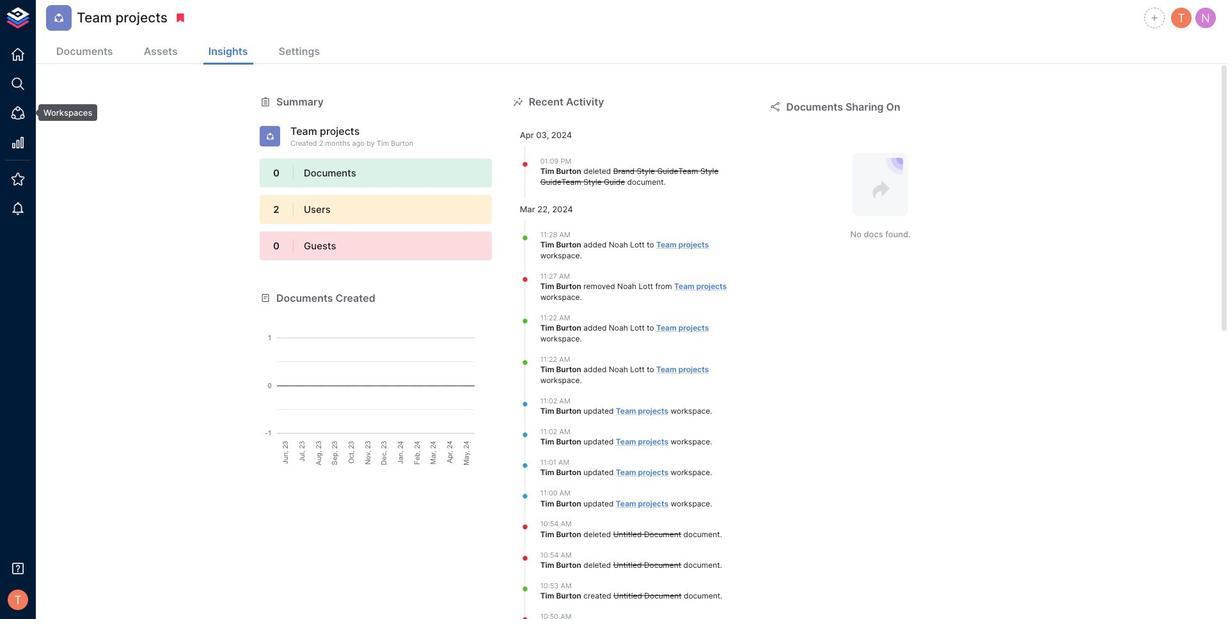 Task type: vqa. For each thing, say whether or not it's contained in the screenshot.
the bottommost Bookmark icon
no



Task type: locate. For each thing, give the bounding box(es) containing it.
a chart. element
[[260, 305, 492, 465]]

a chart. image
[[260, 305, 492, 465]]

tooltip
[[29, 104, 98, 121]]



Task type: describe. For each thing, give the bounding box(es) containing it.
remove bookmark image
[[175, 12, 186, 24]]



